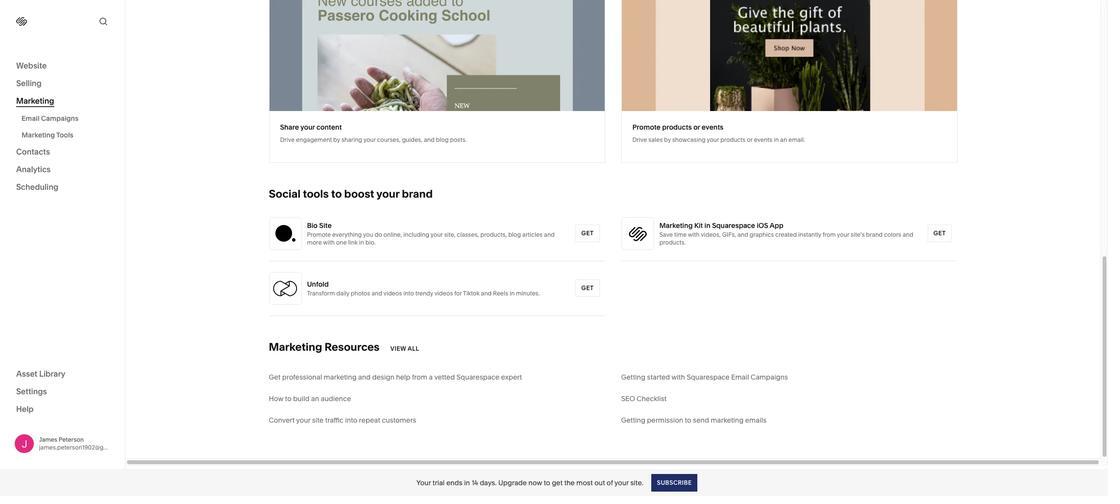 Task type: describe. For each thing, give the bounding box(es) containing it.
of
[[607, 479, 613, 488]]

your trial ends in 14 days. upgrade now to get the most out of your site.
[[416, 479, 644, 488]]

help link
[[16, 404, 34, 415]]

contacts
[[16, 147, 50, 157]]

14
[[472, 479, 478, 488]]

upgrade
[[498, 479, 527, 488]]

contacts link
[[16, 147, 109, 158]]

james.peterson1902@gmail.com
[[39, 444, 129, 452]]

now
[[528, 479, 542, 488]]

subscribe button
[[651, 475, 697, 492]]

marketing tools link
[[22, 127, 114, 144]]

asset
[[16, 369, 37, 379]]

marketing link
[[16, 96, 109, 107]]

scheduling link
[[16, 182, 109, 194]]

email
[[22, 114, 39, 123]]

peterson
[[59, 437, 84, 444]]

days.
[[480, 479, 497, 488]]

settings
[[16, 387, 47, 397]]

asset library
[[16, 369, 65, 379]]

settings link
[[16, 386, 109, 398]]

james
[[39, 437, 57, 444]]

the
[[564, 479, 575, 488]]

ends
[[446, 479, 462, 488]]

email campaigns link
[[22, 110, 114, 127]]

library
[[39, 369, 65, 379]]

your
[[615, 479, 629, 488]]



Task type: vqa. For each thing, say whether or not it's contained in the screenshot.
tab list containing S
no



Task type: locate. For each thing, give the bounding box(es) containing it.
trial
[[433, 479, 445, 488]]

analytics
[[16, 165, 51, 174]]

0 vertical spatial marketing
[[16, 96, 54, 106]]

selling
[[16, 78, 42, 88]]

marketing tools
[[22, 131, 73, 140]]

analytics link
[[16, 164, 109, 176]]

marketing for marketing
[[16, 96, 54, 106]]

most
[[576, 479, 593, 488]]

tools
[[56, 131, 73, 140]]

selling link
[[16, 78, 109, 90]]

website link
[[16, 60, 109, 72]]

get
[[552, 479, 563, 488]]

james peterson james.peterson1902@gmail.com
[[39, 437, 129, 452]]

marketing for marketing tools
[[22, 131, 55, 140]]

email campaigns
[[22, 114, 78, 123]]

help
[[16, 405, 34, 414]]

your
[[416, 479, 431, 488]]

to
[[544, 479, 550, 488]]

campaigns
[[41, 114, 78, 123]]

marketing up the "contacts"
[[22, 131, 55, 140]]

website
[[16, 61, 47, 71]]

1 vertical spatial marketing
[[22, 131, 55, 140]]

scheduling
[[16, 182, 58, 192]]

site.
[[630, 479, 644, 488]]

marketing
[[16, 96, 54, 106], [22, 131, 55, 140]]

out
[[594, 479, 605, 488]]

asset library link
[[16, 369, 109, 381]]

in
[[464, 479, 470, 488]]

marketing up the email
[[16, 96, 54, 106]]

subscribe
[[657, 480, 692, 487]]



